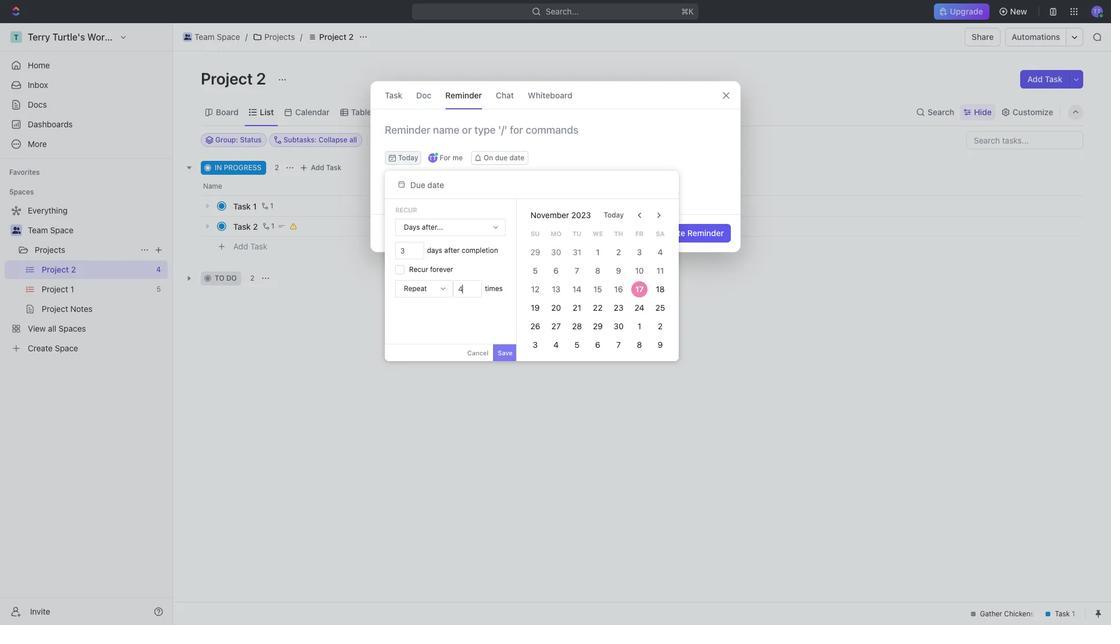 Task type: locate. For each thing, give the bounding box(es) containing it.
1 vertical spatial today
[[604, 211, 624, 219]]

1 right task 1
[[270, 201, 273, 210]]

1 horizontal spatial add task button
[[297, 161, 346, 175]]

task button
[[385, 82, 403, 109]]

home
[[28, 60, 50, 70]]

add task button down task 2
[[228, 240, 272, 254]]

30 down 23
[[614, 321, 624, 331]]

1 horizontal spatial space
[[217, 32, 240, 42]]

invite
[[30, 606, 50, 616]]

1 vertical spatial team space
[[28, 225, 73, 235]]

3 up 10 at the top right of the page
[[637, 247, 642, 257]]

0 horizontal spatial project
[[201, 69, 253, 88]]

1 vertical spatial project 2
[[201, 69, 270, 88]]

1 vertical spatial 1 button
[[260, 221, 276, 232]]

0 horizontal spatial project 2
[[201, 69, 270, 88]]

6 up 13
[[554, 266, 559, 276]]

november
[[531, 210, 569, 220]]

1 horizontal spatial today
[[604, 211, 624, 219]]

task
[[1045, 74, 1063, 84], [385, 90, 403, 100], [326, 163, 342, 172], [233, 201, 251, 211], [233, 221, 251, 231], [250, 241, 267, 251]]

1 vertical spatial 29
[[593, 321, 603, 331]]

0 horizontal spatial user group image
[[12, 227, 21, 234]]

to do
[[215, 274, 237, 283]]

0 vertical spatial team
[[195, 32, 215, 42]]

recur up days
[[395, 206, 417, 214]]

31
[[573, 247, 581, 257]]

2 horizontal spatial add task button
[[1021, 70, 1070, 89]]

27
[[552, 321, 561, 331]]

share button
[[965, 28, 1001, 46]]

days
[[427, 246, 443, 255]]

1 horizontal spatial project 2
[[319, 32, 354, 42]]

team space
[[195, 32, 240, 42], [28, 225, 73, 235]]

30 down mo
[[551, 247, 561, 257]]

th
[[614, 230, 623, 237]]

28
[[572, 321, 582, 331]]

upgrade link
[[935, 3, 990, 20]]

1 button right task 2
[[260, 221, 276, 232]]

0 vertical spatial 8
[[595, 266, 600, 276]]

0 vertical spatial today
[[398, 153, 418, 162]]

add task button up customize
[[1021, 70, 1070, 89]]

recur
[[395, 206, 417, 214], [409, 265, 428, 274]]

assignees button
[[468, 133, 522, 147]]

projects inside sidebar navigation
[[35, 245, 65, 255]]

days after...
[[404, 223, 443, 232]]

4
[[658, 247, 663, 257], [554, 340, 559, 350]]

add down calendar link
[[311, 163, 324, 172]]

16
[[614, 284, 623, 294]]

6 down 22
[[595, 340, 600, 350]]

today up "th"
[[604, 211, 624, 219]]

Search tasks... text field
[[967, 131, 1083, 149]]

8 up '15'
[[595, 266, 600, 276]]

doc
[[416, 90, 432, 100]]

after...
[[422, 223, 443, 232]]

21
[[573, 303, 581, 313]]

7 down 23
[[617, 340, 621, 350]]

progress
[[224, 163, 262, 172]]

3 down 26
[[533, 340, 538, 350]]

1 button for 1
[[259, 200, 275, 212]]

calendar link
[[293, 104, 330, 120]]

1 vertical spatial add
[[311, 163, 324, 172]]

0 horizontal spatial add
[[233, 241, 248, 251]]

13
[[552, 284, 561, 294]]

november 2023
[[531, 210, 591, 220]]

today button
[[597, 206, 631, 225]]

1 vertical spatial add task
[[311, 163, 342, 172]]

0 horizontal spatial team space link
[[28, 221, 166, 240]]

new
[[1011, 6, 1028, 16]]

create reminder button
[[653, 224, 731, 243]]

5 down 28
[[575, 340, 580, 350]]

0 horizontal spatial 3
[[533, 340, 538, 350]]

1 vertical spatial add task button
[[297, 161, 346, 175]]

2 vertical spatial add
[[233, 241, 248, 251]]

29 down su
[[530, 247, 540, 257]]

add up customize
[[1028, 74, 1043, 84]]

save
[[498, 349, 513, 357]]

0 horizontal spatial 4
[[554, 340, 559, 350]]

2 vertical spatial add task button
[[228, 240, 272, 254]]

1
[[253, 201, 257, 211], [270, 201, 273, 210], [271, 222, 275, 230], [596, 247, 600, 257], [638, 321, 641, 331]]

team
[[195, 32, 215, 42], [28, 225, 48, 235]]

team inside sidebar navigation
[[28, 225, 48, 235]]

0 horizontal spatial space
[[50, 225, 73, 235]]

0 vertical spatial user group image
[[184, 34, 191, 40]]

project 2
[[319, 32, 354, 42], [201, 69, 270, 88]]

user group image
[[184, 34, 191, 40], [12, 227, 21, 234]]

1 horizontal spatial user group image
[[184, 34, 191, 40]]

1 button
[[259, 200, 275, 212], [260, 221, 276, 232]]

2 vertical spatial add task
[[233, 241, 267, 251]]

17
[[635, 284, 644, 294]]

2 horizontal spatial add
[[1028, 74, 1043, 84]]

1 vertical spatial projects link
[[35, 241, 135, 259]]

26
[[530, 321, 540, 331]]

4 up 11
[[658, 247, 663, 257]]

0 horizontal spatial projects
[[35, 245, 65, 255]]

0 vertical spatial 29
[[530, 247, 540, 257]]

0 horizontal spatial /
[[245, 32, 248, 42]]

in progress
[[215, 163, 262, 172]]

inbox link
[[5, 76, 168, 94]]

0 vertical spatial add
[[1028, 74, 1043, 84]]

9
[[616, 266, 621, 276], [658, 340, 663, 350]]

0 vertical spatial 30
[[551, 247, 561, 257]]

projects
[[264, 32, 295, 42], [35, 245, 65, 255]]

search...
[[546, 6, 579, 16]]

1 horizontal spatial 4
[[658, 247, 663, 257]]

1 horizontal spatial 6
[[595, 340, 600, 350]]

4 down 27
[[554, 340, 559, 350]]

1 horizontal spatial /
[[300, 32, 303, 42]]

29
[[530, 247, 540, 257], [593, 321, 603, 331]]

0 horizontal spatial 6
[[554, 266, 559, 276]]

1 horizontal spatial team space link
[[180, 30, 243, 44]]

team space link inside tree
[[28, 221, 166, 240]]

0 horizontal spatial 30
[[551, 247, 561, 257]]

0 horizontal spatial 8
[[595, 266, 600, 276]]

1 vertical spatial user group image
[[12, 227, 21, 234]]

1 vertical spatial reminder
[[688, 228, 724, 238]]

space
[[217, 32, 240, 42], [50, 225, 73, 235]]

1 horizontal spatial 29
[[593, 321, 603, 331]]

add task button down calendar link
[[297, 161, 346, 175]]

add task for the topmost the add task button
[[1028, 74, 1063, 84]]

recur up repeat
[[409, 265, 428, 274]]

recur for recur forever
[[409, 265, 428, 274]]

8 down 24
[[637, 340, 642, 350]]

1 horizontal spatial 5
[[575, 340, 580, 350]]

5 up '12'
[[533, 266, 538, 276]]

table link
[[349, 104, 372, 120]]

add down task 2
[[233, 241, 248, 251]]

0 vertical spatial reminder
[[446, 90, 482, 100]]

1 horizontal spatial reminder
[[688, 228, 724, 238]]

1 horizontal spatial 7
[[617, 340, 621, 350]]

None field
[[395, 242, 424, 259], [453, 280, 482, 298], [395, 242, 424, 259], [453, 280, 482, 298]]

days after completion
[[427, 246, 498, 255]]

board link
[[214, 104, 239, 120]]

project
[[319, 32, 347, 42], [201, 69, 253, 88]]

1 vertical spatial 5
[[575, 340, 580, 350]]

Reminder na﻿me or type '/' for commands text field
[[371, 123, 740, 151]]

1 vertical spatial 9
[[658, 340, 663, 350]]

project 2 link
[[305, 30, 357, 44]]

0 vertical spatial 3
[[637, 247, 642, 257]]

1 horizontal spatial add
[[311, 163, 324, 172]]

1 down 24
[[638, 321, 641, 331]]

0 vertical spatial add task
[[1028, 74, 1063, 84]]

mo
[[551, 230, 562, 237]]

0 vertical spatial 9
[[616, 266, 621, 276]]

0 vertical spatial project
[[319, 32, 347, 42]]

tree containing team space
[[5, 201, 168, 358]]

1 horizontal spatial team
[[195, 32, 215, 42]]

7 down 31
[[575, 266, 579, 276]]

2 horizontal spatial add task
[[1028, 74, 1063, 84]]

24
[[635, 303, 645, 313]]

1 horizontal spatial 8
[[637, 340, 642, 350]]

3
[[637, 247, 642, 257], [533, 340, 538, 350]]

Due date text field
[[410, 180, 507, 190]]

reminder right the create
[[688, 228, 724, 238]]

reminder right doc
[[446, 90, 482, 100]]

0 horizontal spatial add task
[[233, 241, 267, 251]]

0 vertical spatial 1 button
[[259, 200, 275, 212]]

repeat button
[[396, 281, 453, 297]]

0 horizontal spatial projects link
[[35, 241, 135, 259]]

1 vertical spatial 30
[[614, 321, 624, 331]]

today down gantt link
[[398, 153, 418, 162]]

1 horizontal spatial 9
[[658, 340, 663, 350]]

after
[[444, 246, 460, 255]]

1 vertical spatial team
[[28, 225, 48, 235]]

1 button right task 1
[[259, 200, 275, 212]]

0 vertical spatial projects
[[264, 32, 295, 42]]

0 vertical spatial projects link
[[250, 30, 298, 44]]

0 horizontal spatial team space
[[28, 225, 73, 235]]

9 down 25
[[658, 340, 663, 350]]

0 horizontal spatial reminder
[[446, 90, 482, 100]]

add task down task 2
[[233, 241, 267, 251]]

reminder
[[446, 90, 482, 100], [688, 228, 724, 238]]

team space inside tree
[[28, 225, 73, 235]]

dialog
[[370, 81, 741, 252]]

0 horizontal spatial today
[[398, 153, 418, 162]]

1 vertical spatial 6
[[595, 340, 600, 350]]

projects link
[[250, 30, 298, 44], [35, 241, 135, 259]]

1 vertical spatial 7
[[617, 340, 621, 350]]

today button
[[385, 151, 421, 165]]

docs link
[[5, 96, 168, 114]]

team space link
[[180, 30, 243, 44], [28, 221, 166, 240]]

9 up 16
[[616, 266, 621, 276]]

doc button
[[416, 82, 432, 109]]

1 horizontal spatial projects link
[[250, 30, 298, 44]]

0 horizontal spatial team
[[28, 225, 48, 235]]

1 vertical spatial team space link
[[28, 221, 166, 240]]

1 vertical spatial projects
[[35, 245, 65, 255]]

tree
[[5, 201, 168, 358]]

list
[[260, 107, 274, 117]]

calendar
[[295, 107, 330, 117]]

add task up customize
[[1028, 74, 1063, 84]]

0 horizontal spatial 7
[[575, 266, 579, 276]]

30
[[551, 247, 561, 257], [614, 321, 624, 331]]

29 down 22
[[593, 321, 603, 331]]

add task button
[[1021, 70, 1070, 89], [297, 161, 346, 175], [228, 240, 272, 254]]

0 vertical spatial recur
[[395, 206, 417, 214]]

add
[[1028, 74, 1043, 84], [311, 163, 324, 172], [233, 241, 248, 251]]

1 vertical spatial 4
[[554, 340, 559, 350]]

list link
[[258, 104, 274, 120]]

1 vertical spatial project
[[201, 69, 253, 88]]

1 vertical spatial recur
[[409, 265, 428, 274]]

spaces
[[9, 188, 34, 196]]

1 right task 2
[[271, 222, 275, 230]]

1 horizontal spatial 3
[[637, 247, 642, 257]]

1 vertical spatial 3
[[533, 340, 538, 350]]

1 horizontal spatial team space
[[195, 32, 240, 42]]

0 horizontal spatial add task button
[[228, 240, 272, 254]]

favorites button
[[5, 166, 44, 179]]

add task down calendar
[[311, 163, 342, 172]]



Task type: describe. For each thing, give the bounding box(es) containing it.
automations button
[[1006, 28, 1066, 46]]

19
[[531, 303, 540, 313]]

15
[[594, 284, 602, 294]]

1 horizontal spatial projects
[[264, 32, 295, 42]]

14
[[573, 284, 581, 294]]

hide button
[[961, 104, 996, 120]]

1 button for 2
[[260, 221, 276, 232]]

20
[[551, 303, 561, 313]]

reminder button
[[446, 82, 482, 109]]

0 vertical spatial 4
[[658, 247, 663, 257]]

user group image inside tree
[[12, 227, 21, 234]]

chat
[[496, 90, 514, 100]]

upgrade
[[951, 6, 984, 16]]

12
[[531, 284, 540, 294]]

tu
[[573, 230, 582, 237]]

0 vertical spatial 6
[[554, 266, 559, 276]]

0 vertical spatial 7
[[575, 266, 579, 276]]

18
[[656, 284, 665, 294]]

today inside button
[[604, 211, 624, 219]]

0 horizontal spatial 5
[[533, 266, 538, 276]]

cancel
[[467, 349, 489, 357]]

sa
[[656, 230, 665, 237]]

create
[[660, 228, 685, 238]]

user group image inside team space link
[[184, 34, 191, 40]]

to
[[215, 274, 224, 283]]

0 vertical spatial space
[[217, 32, 240, 42]]

whiteboard
[[528, 90, 573, 100]]

chat button
[[496, 82, 514, 109]]

customize
[[1013, 107, 1054, 117]]

dashboards
[[28, 119, 73, 129]]

today inside dropdown button
[[398, 153, 418, 162]]

0 vertical spatial team space link
[[180, 30, 243, 44]]

1 horizontal spatial 30
[[614, 321, 624, 331]]

0 vertical spatial team space
[[195, 32, 240, 42]]

gantt link
[[391, 104, 414, 120]]

23
[[614, 303, 624, 313]]

new button
[[994, 2, 1034, 21]]

sidebar navigation
[[0, 23, 173, 625]]

task 2
[[233, 221, 258, 231]]

dialog containing task
[[370, 81, 741, 252]]

reminder inside button
[[688, 228, 724, 238]]

space inside sidebar navigation
[[50, 225, 73, 235]]

favorites
[[9, 168, 40, 177]]

hide
[[974, 107, 992, 117]]

⌘k
[[682, 6, 694, 16]]

create reminder
[[660, 228, 724, 238]]

11
[[657, 266, 664, 276]]

10
[[635, 266, 644, 276]]

search button
[[913, 104, 958, 120]]

0 horizontal spatial 9
[[616, 266, 621, 276]]

1 horizontal spatial project
[[319, 32, 347, 42]]

docs
[[28, 100, 47, 109]]

assignees
[[482, 135, 517, 144]]

0 vertical spatial project 2
[[319, 32, 354, 42]]

1 up task 2
[[253, 201, 257, 211]]

forever
[[430, 265, 453, 274]]

completion
[[462, 246, 498, 255]]

recur for recur
[[395, 206, 417, 214]]

in
[[215, 163, 222, 172]]

board
[[216, 107, 239, 117]]

gantt
[[393, 107, 414, 117]]

0 vertical spatial add task button
[[1021, 70, 1070, 89]]

customize button
[[998, 104, 1057, 120]]

do
[[226, 274, 237, 283]]

22
[[593, 303, 603, 313]]

recur forever
[[409, 265, 453, 274]]

1 horizontal spatial add task
[[311, 163, 342, 172]]

2023
[[572, 210, 591, 220]]

share
[[972, 32, 994, 42]]

repeat
[[404, 284, 427, 293]]

days
[[404, 223, 420, 232]]

home link
[[5, 56, 168, 75]]

days after... button
[[396, 219, 505, 236]]

fr
[[636, 230, 644, 237]]

0 horizontal spatial 29
[[530, 247, 540, 257]]

1 down we
[[596, 247, 600, 257]]

search
[[928, 107, 955, 117]]

automations
[[1012, 32, 1061, 42]]

inbox
[[28, 80, 48, 90]]

su
[[531, 230, 540, 237]]

we
[[593, 230, 603, 237]]

add task for the left the add task button
[[233, 241, 267, 251]]

whiteboard button
[[528, 82, 573, 109]]

2 / from the left
[[300, 32, 303, 42]]

1 / from the left
[[245, 32, 248, 42]]

task 1
[[233, 201, 257, 211]]

table
[[351, 107, 372, 117]]

25
[[656, 303, 665, 313]]

tree inside sidebar navigation
[[5, 201, 168, 358]]

dashboards link
[[5, 115, 168, 134]]



Task type: vqa. For each thing, say whether or not it's contained in the screenshot.
17
yes



